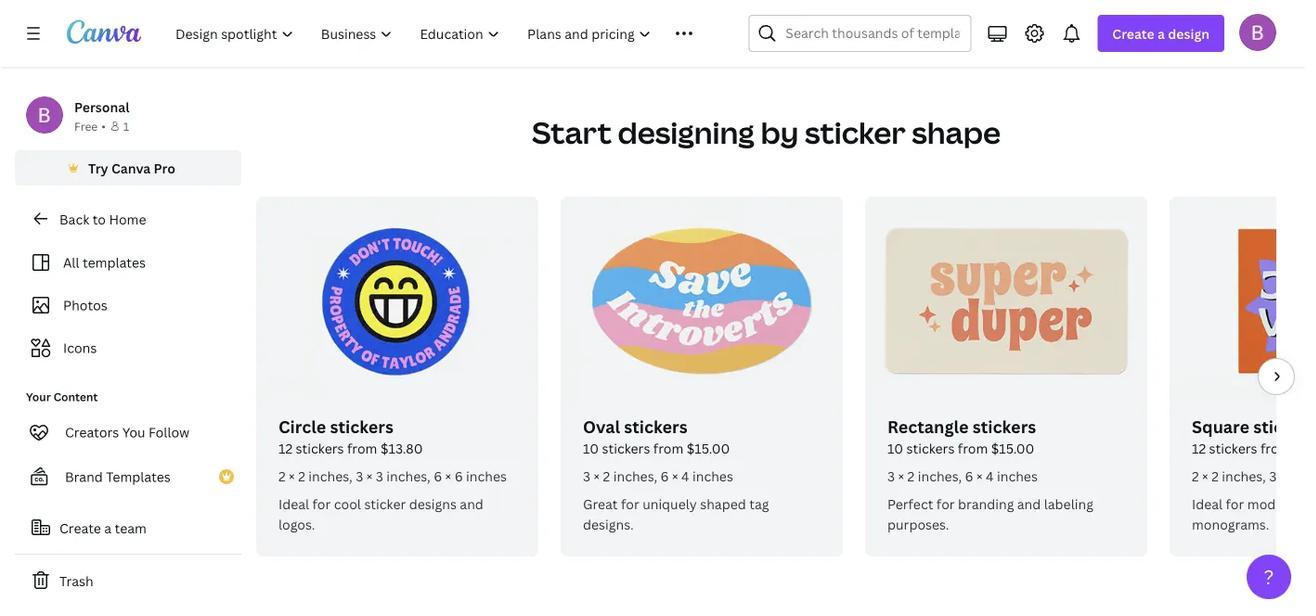 Task type: describe. For each thing, give the bounding box(es) containing it.
trash
[[59, 573, 93, 590]]

4 × from the left
[[594, 468, 600, 485]]

4 6 from the left
[[966, 468, 974, 485]]

back to home link
[[15, 201, 242, 238]]

$15.00 for oval stickers
[[687, 440, 730, 457]]

shaped
[[701, 496, 747, 513]]

oval stickers image
[[561, 197, 843, 409]]

designs
[[409, 496, 457, 513]]

square stickers image
[[1170, 197, 1307, 409]]

back to home
[[59, 210, 146, 228]]

creators
[[65, 424, 119, 442]]

brand
[[65, 469, 103, 486]]

design
[[1169, 25, 1210, 42]]

for for square
[[1227, 496, 1245, 513]]

free •
[[74, 118, 106, 134]]

3 × 2 inches, 6 × 4 inches for oval
[[583, 468, 734, 485]]

sticker inside square sticker 12 stickers from $1
[[1254, 416, 1307, 438]]

from for circle
[[347, 440, 378, 457]]

great
[[583, 496, 618, 513]]

by
[[761, 112, 799, 153]]

4 3 from the left
[[888, 468, 896, 485]]

photos link
[[26, 288, 230, 323]]

inches, for circle
[[309, 468, 353, 485]]

stickers right rectangle at bottom right
[[973, 416, 1037, 438]]

a for design
[[1158, 25, 1166, 42]]

d
[[1301, 496, 1307, 513]]

labeling
[[1045, 496, 1094, 513]]

?
[[1265, 564, 1275, 591]]

4 for oval stickers
[[682, 468, 690, 485]]

1 2 from the left
[[279, 468, 286, 485]]

5 3 from the left
[[1270, 468, 1277, 485]]

stickers down circle
[[296, 440, 344, 457]]

create for create a design
[[1113, 25, 1155, 42]]

ideal for circle
[[279, 496, 309, 513]]

9 × from the left
[[1281, 468, 1287, 485]]

square sticker link
[[1193, 416, 1307, 438]]

templates
[[106, 469, 171, 486]]

personal
[[74, 98, 130, 116]]

team
[[115, 520, 147, 537]]

7 × from the left
[[977, 468, 983, 485]]

square
[[1193, 416, 1250, 438]]

create for create a team
[[59, 520, 101, 537]]

2 for square
[[1212, 468, 1219, 485]]

circle stickers link
[[279, 416, 516, 438]]

in
[[1301, 468, 1307, 485]]

ideal for cool sticker designs and logos.
[[279, 496, 484, 534]]

logos.
[[279, 516, 315, 534]]

modern
[[1248, 496, 1297, 513]]

circle stickers 12 stickers from $13.80
[[279, 416, 423, 457]]

10 for rectangle stickers
[[888, 440, 904, 457]]

sticker for start designing by sticker shape
[[805, 112, 906, 153]]

and inside perfect for branding and labeling purposes.
[[1018, 496, 1042, 513]]

rectangle
[[888, 416, 969, 438]]

ideal for square
[[1193, 496, 1223, 513]]

5 × from the left
[[673, 468, 679, 485]]

stickers right oval
[[624, 416, 688, 438]]

2 3 from the left
[[376, 468, 384, 485]]

stickers down rectangle at bottom right
[[907, 440, 955, 457]]

stickers down oval
[[602, 440, 651, 457]]

free
[[74, 118, 98, 134]]

stickers up '$13.80'
[[330, 416, 394, 438]]

all
[[63, 254, 79, 272]]

shape
[[912, 112, 1001, 153]]

follow
[[149, 424, 190, 442]]

create a team
[[59, 520, 147, 537]]

1 6 from the left
[[434, 468, 442, 485]]

2 for rectangle
[[908, 468, 915, 485]]

purposes.
[[888, 516, 950, 534]]

try
[[88, 159, 108, 177]]

2 × 2 inches, 3 × 3 inches, 6 × 6 inches
[[279, 468, 507, 485]]

perfect
[[888, 496, 934, 513]]

photos
[[63, 297, 108, 314]]

create a team button
[[15, 510, 242, 547]]

oval
[[583, 416, 621, 438]]

oval stickers link
[[583, 416, 821, 438]]

ideal for modern d
[[1193, 496, 1307, 534]]

brand templates link
[[15, 459, 242, 496]]

square sticker 12 stickers from $1
[[1193, 416, 1307, 457]]

1 inches from the left
[[466, 468, 507, 485]]

oval stickers 10 stickers from $15.00
[[583, 416, 730, 457]]

•
[[101, 118, 106, 134]]

creators you follow
[[65, 424, 190, 442]]

1 3 from the left
[[356, 468, 363, 485]]

2 for oval
[[603, 468, 611, 485]]

start designing by sticker shape
[[532, 112, 1001, 153]]



Task type: vqa. For each thing, say whether or not it's contained in the screenshot.
Home
yes



Task type: locate. For each thing, give the bounding box(es) containing it.
2 × from the left
[[367, 468, 373, 485]]

stickers
[[330, 416, 394, 438], [624, 416, 688, 438], [973, 416, 1037, 438], [296, 440, 344, 457], [602, 440, 651, 457], [907, 440, 955, 457], [1210, 440, 1258, 457]]

try canva pro
[[88, 159, 175, 177]]

1 inches, from the left
[[309, 468, 353, 485]]

sticker inside ideal for cool sticker designs and logos.
[[364, 496, 406, 513]]

3 inches, from the left
[[614, 468, 658, 485]]

× up designs
[[445, 468, 452, 485]]

2 inches, from the left
[[387, 468, 431, 485]]

3
[[356, 468, 363, 485], [376, 468, 384, 485], [583, 468, 591, 485], [888, 468, 896, 485], [1270, 468, 1277, 485], [1290, 468, 1298, 485]]

1 horizontal spatial a
[[1158, 25, 1166, 42]]

0 horizontal spatial and
[[460, 496, 484, 513]]

2 from from the left
[[654, 440, 684, 457]]

12 for circle stickers
[[279, 440, 293, 457]]

4 inches, from the left
[[918, 468, 962, 485]]

create inside button
[[59, 520, 101, 537]]

inches, for rectangle
[[918, 468, 962, 485]]

from for square
[[1261, 440, 1292, 457]]

3 6 from the left
[[661, 468, 669, 485]]

0 vertical spatial sticker
[[805, 112, 906, 153]]

2 12 from the left
[[1193, 440, 1207, 457]]

for inside ideal for modern d
[[1227, 496, 1245, 513]]

2 inches from the left
[[693, 468, 734, 485]]

for up purposes.
[[937, 496, 955, 513]]

1 × from the left
[[289, 468, 295, 485]]

1 3 × 2 inches, 6 × 4 inches from the left
[[583, 468, 734, 485]]

tag
[[750, 496, 769, 513]]

$15.00 for rectangle stickers
[[992, 440, 1035, 457]]

from for oval
[[654, 440, 684, 457]]

ideal up logos.
[[279, 496, 309, 513]]

a
[[1158, 25, 1166, 42], [104, 520, 112, 537]]

Search search field
[[786, 16, 960, 51]]

from down the oval stickers link
[[654, 440, 684, 457]]

a inside button
[[104, 520, 112, 537]]

× up the great
[[594, 468, 600, 485]]

inches, up cool
[[309, 468, 353, 485]]

3 × 2 inches, 6 × 4 inches for rectangle
[[888, 468, 1038, 485]]

stickers inside square sticker 12 stickers from $1
[[1210, 440, 1258, 457]]

× up perfect
[[899, 468, 905, 485]]

5 inches, from the left
[[1223, 468, 1267, 485]]

1 12 from the left
[[279, 440, 293, 457]]

10 inside oval stickers 10 stickers from $15.00
[[583, 440, 599, 457]]

× up branding at the bottom right of the page
[[977, 468, 983, 485]]

create a design
[[1113, 25, 1210, 42]]

0 horizontal spatial $15.00
[[687, 440, 730, 457]]

0 horizontal spatial 3 × 2 inches, 6 × 4 inches
[[583, 468, 734, 485]]

a for team
[[104, 520, 112, 537]]

sticker
[[805, 112, 906, 153], [1254, 416, 1307, 438], [364, 496, 406, 513]]

cool
[[334, 496, 361, 513]]

sticker down 2 × 2 inches, 3 × 3 inches, 6 × 6 inches
[[364, 496, 406, 513]]

from inside rectangle stickers 10 stickers from $15.00
[[958, 440, 989, 457]]

inches, up uniquely
[[614, 468, 658, 485]]

a left team
[[104, 520, 112, 537]]

4 up branding at the bottom right of the page
[[987, 468, 994, 485]]

from inside circle stickers 12 stickers from $13.80
[[347, 440, 378, 457]]

inches, up perfect
[[918, 468, 962, 485]]

you
[[122, 424, 145, 442]]

4 2 from the left
[[908, 468, 915, 485]]

12 for square sticker
[[1193, 440, 1207, 457]]

pro
[[154, 159, 175, 177]]

3 up 'modern'
[[1270, 468, 1277, 485]]

2 10 from the left
[[888, 440, 904, 457]]

inches
[[466, 468, 507, 485], [693, 468, 734, 485], [998, 468, 1038, 485]]

all templates link
[[26, 245, 230, 281]]

×
[[289, 468, 295, 485], [367, 468, 373, 485], [445, 468, 452, 485], [594, 468, 600, 485], [673, 468, 679, 485], [899, 468, 905, 485], [977, 468, 983, 485], [1203, 468, 1209, 485], [1281, 468, 1287, 485]]

3 for from the left
[[937, 496, 955, 513]]

$15.00 down rectangle stickers link
[[992, 440, 1035, 457]]

12 inside square sticker 12 stickers from $1
[[1193, 440, 1207, 457]]

to
[[93, 210, 106, 228]]

2 and from the left
[[1018, 496, 1042, 513]]

for for oval
[[621, 496, 640, 513]]

2 2 from the left
[[298, 468, 305, 485]]

inches, down '$13.80'
[[387, 468, 431, 485]]

? button
[[1247, 555, 1292, 600]]

rectangle stickers 10 stickers from $15.00
[[888, 416, 1037, 457]]

home
[[109, 210, 146, 228]]

0 horizontal spatial inches
[[466, 468, 507, 485]]

0 horizontal spatial sticker
[[364, 496, 406, 513]]

2 3 × 2 inches, 6 × 4 inches from the left
[[888, 468, 1038, 485]]

4 from from the left
[[1261, 440, 1292, 457]]

branding
[[959, 496, 1015, 513]]

1 horizontal spatial and
[[1018, 496, 1042, 513]]

stickers down square
[[1210, 440, 1258, 457]]

4 for from the left
[[1227, 496, 1245, 513]]

icons
[[63, 340, 97, 357]]

3 up perfect
[[888, 468, 896, 485]]

from inside square sticker 12 stickers from $1
[[1261, 440, 1292, 457]]

× up logos.
[[289, 468, 295, 485]]

creators you follow link
[[15, 414, 242, 451]]

2 × 2 inches, 3 × 3 in
[[1193, 468, 1307, 485]]

circle stickers image
[[256, 197, 539, 409]]

a inside dropdown button
[[1158, 25, 1166, 42]]

start
[[532, 112, 612, 153]]

1 horizontal spatial 3 × 2 inches, 6 × 4 inches
[[888, 468, 1038, 485]]

1 horizontal spatial inches
[[693, 468, 734, 485]]

10 down oval
[[583, 440, 599, 457]]

10 inside rectangle stickers 10 stickers from $15.00
[[888, 440, 904, 457]]

12 down circle
[[279, 440, 293, 457]]

6 3 from the left
[[1290, 468, 1298, 485]]

2 vertical spatial sticker
[[364, 496, 406, 513]]

inches, for oval
[[614, 468, 658, 485]]

2
[[279, 468, 286, 485], [298, 468, 305, 485], [603, 468, 611, 485], [908, 468, 915, 485], [1193, 468, 1200, 485], [1212, 468, 1219, 485]]

2 horizontal spatial sticker
[[1254, 416, 1307, 438]]

None search field
[[749, 15, 972, 52]]

2 $15.00 from the left
[[992, 440, 1035, 457]]

brand templates
[[65, 469, 171, 486]]

1
[[123, 118, 129, 134]]

inches,
[[309, 468, 353, 485], [387, 468, 431, 485], [614, 468, 658, 485], [918, 468, 962, 485], [1223, 468, 1267, 485]]

1 horizontal spatial 10
[[888, 440, 904, 457]]

sticker up $1
[[1254, 416, 1307, 438]]

10
[[583, 440, 599, 457], [888, 440, 904, 457]]

for inside great for uniquely shaped tag designs.
[[621, 496, 640, 513]]

1 from from the left
[[347, 440, 378, 457]]

1 horizontal spatial sticker
[[805, 112, 906, 153]]

1 $15.00 from the left
[[687, 440, 730, 457]]

for
[[313, 496, 331, 513], [621, 496, 640, 513], [937, 496, 955, 513], [1227, 496, 1245, 513]]

ideal inside ideal for modern d
[[1193, 496, 1223, 513]]

2 for circle
[[298, 468, 305, 485]]

3 up the great
[[583, 468, 591, 485]]

3 × from the left
[[445, 468, 452, 485]]

5 2 from the left
[[1193, 468, 1200, 485]]

templates
[[83, 254, 146, 272]]

2 ideal from the left
[[1193, 496, 1223, 513]]

all templates
[[63, 254, 146, 272]]

6
[[434, 468, 442, 485], [455, 468, 463, 485], [661, 468, 669, 485], [966, 468, 974, 485]]

canva
[[111, 159, 151, 177]]

inches, up ideal for modern d
[[1223, 468, 1267, 485]]

$1
[[1295, 440, 1307, 457]]

3 × 2 inches, 6 × 4 inches up uniquely
[[583, 468, 734, 485]]

12 down square
[[1193, 440, 1207, 457]]

1 horizontal spatial create
[[1113, 25, 1155, 42]]

1 vertical spatial sticker
[[1254, 416, 1307, 438]]

inches, for square
[[1223, 468, 1267, 485]]

6 2 from the left
[[1212, 468, 1219, 485]]

0 horizontal spatial 4
[[682, 468, 690, 485]]

and left labeling
[[1018, 496, 1042, 513]]

$15.00 inside rectangle stickers 10 stickers from $15.00
[[992, 440, 1035, 457]]

× left in
[[1281, 468, 1287, 485]]

1 and from the left
[[460, 496, 484, 513]]

0 horizontal spatial ideal
[[279, 496, 309, 513]]

perfect for branding and labeling purposes.
[[888, 496, 1094, 534]]

from for rectangle
[[958, 440, 989, 457]]

ideal inside ideal for cool sticker designs and logos.
[[279, 496, 309, 513]]

for right the great
[[621, 496, 640, 513]]

inches for rectangle stickers
[[998, 468, 1038, 485]]

sticker for ideal for cool sticker designs and logos.
[[364, 496, 406, 513]]

and
[[460, 496, 484, 513], [1018, 496, 1042, 513]]

0 vertical spatial create
[[1113, 25, 1155, 42]]

from inside oval stickers 10 stickers from $15.00
[[654, 440, 684, 457]]

for left cool
[[313, 496, 331, 513]]

create left team
[[59, 520, 101, 537]]

0 horizontal spatial a
[[104, 520, 112, 537]]

0 vertical spatial a
[[1158, 25, 1166, 42]]

3 from from the left
[[958, 440, 989, 457]]

$15.00
[[687, 440, 730, 457], [992, 440, 1035, 457]]

uniquely
[[643, 496, 697, 513]]

1 horizontal spatial 12
[[1193, 440, 1207, 457]]

great for uniquely shaped tag designs.
[[583, 496, 769, 534]]

1 vertical spatial a
[[104, 520, 112, 537]]

3 × 2 inches, 6 × 4 inches up branding at the bottom right of the page
[[888, 468, 1038, 485]]

2 4 from the left
[[987, 468, 994, 485]]

for inside perfect for branding and labeling purposes.
[[937, 496, 955, 513]]

try canva pro button
[[15, 150, 242, 186]]

$13.80
[[381, 440, 423, 457]]

top level navigation element
[[163, 15, 704, 52], [163, 15, 704, 52]]

4 up uniquely
[[682, 468, 690, 485]]

1 horizontal spatial ideal
[[1193, 496, 1223, 513]]

2 for from the left
[[621, 496, 640, 513]]

10 down rectangle at bottom right
[[888, 440, 904, 457]]

ideal down '2 × 2 inches, 3 × 3 in'
[[1193, 496, 1223, 513]]

from left $1
[[1261, 440, 1292, 457]]

0 horizontal spatial 12
[[279, 440, 293, 457]]

0 horizontal spatial 10
[[583, 440, 599, 457]]

2 horizontal spatial inches
[[998, 468, 1038, 485]]

0 horizontal spatial create
[[59, 520, 101, 537]]

create inside dropdown button
[[1113, 25, 1155, 42]]

back
[[59, 210, 89, 228]]

circle
[[279, 416, 326, 438]]

3 inches from the left
[[998, 468, 1038, 485]]

your content
[[26, 390, 98, 405]]

× up ideal for cool sticker designs and logos.
[[367, 468, 373, 485]]

bob builder image
[[1240, 14, 1277, 51]]

1 ideal from the left
[[279, 496, 309, 513]]

for inside ideal for cool sticker designs and logos.
[[313, 496, 331, 513]]

content
[[53, 390, 98, 405]]

3 × 2 inches, 6 × 4 inches
[[583, 468, 734, 485], [888, 468, 1038, 485]]

icons link
[[26, 331, 230, 366]]

for for rectangle
[[937, 496, 955, 513]]

3 up cool
[[356, 468, 363, 485]]

4
[[682, 468, 690, 485], [987, 468, 994, 485]]

from left '$13.80'
[[347, 440, 378, 457]]

$15.00 inside oval stickers 10 stickers from $15.00
[[687, 440, 730, 457]]

1 for from the left
[[313, 496, 331, 513]]

and right designs
[[460, 496, 484, 513]]

your
[[26, 390, 51, 405]]

4 for rectangle stickers
[[987, 468, 994, 485]]

× up uniquely
[[673, 468, 679, 485]]

for down '2 × 2 inches, 3 × 3 in'
[[1227, 496, 1245, 513]]

10 for oval stickers
[[583, 440, 599, 457]]

create left design
[[1113, 25, 1155, 42]]

from down rectangle stickers link
[[958, 440, 989, 457]]

12
[[279, 440, 293, 457], [1193, 440, 1207, 457]]

inches for oval stickers
[[693, 468, 734, 485]]

6 × from the left
[[899, 468, 905, 485]]

3 left in
[[1290, 468, 1298, 485]]

designing
[[618, 112, 755, 153]]

12 inside circle stickers 12 stickers from $13.80
[[279, 440, 293, 457]]

a left design
[[1158, 25, 1166, 42]]

and inside ideal for cool sticker designs and logos.
[[460, 496, 484, 513]]

1 horizontal spatial $15.00
[[992, 440, 1035, 457]]

1 horizontal spatial 4
[[987, 468, 994, 485]]

designs.
[[583, 516, 634, 534]]

$15.00 down the oval stickers link
[[687, 440, 730, 457]]

rectangle stickers image
[[866, 197, 1148, 409]]

from
[[347, 440, 378, 457], [654, 440, 684, 457], [958, 440, 989, 457], [1261, 440, 1292, 457]]

2 6 from the left
[[455, 468, 463, 485]]

1 vertical spatial create
[[59, 520, 101, 537]]

3 3 from the left
[[583, 468, 591, 485]]

1 4 from the left
[[682, 468, 690, 485]]

× down square
[[1203, 468, 1209, 485]]

sticker right by
[[805, 112, 906, 153]]

ideal
[[279, 496, 309, 513], [1193, 496, 1223, 513]]

1 10 from the left
[[583, 440, 599, 457]]

create a design button
[[1098, 15, 1225, 52]]

3 2 from the left
[[603, 468, 611, 485]]

trash link
[[15, 563, 242, 600]]

3 down '$13.80'
[[376, 468, 384, 485]]

rectangle stickers link
[[888, 416, 1126, 438]]

8 × from the left
[[1203, 468, 1209, 485]]

for for circle
[[313, 496, 331, 513]]



